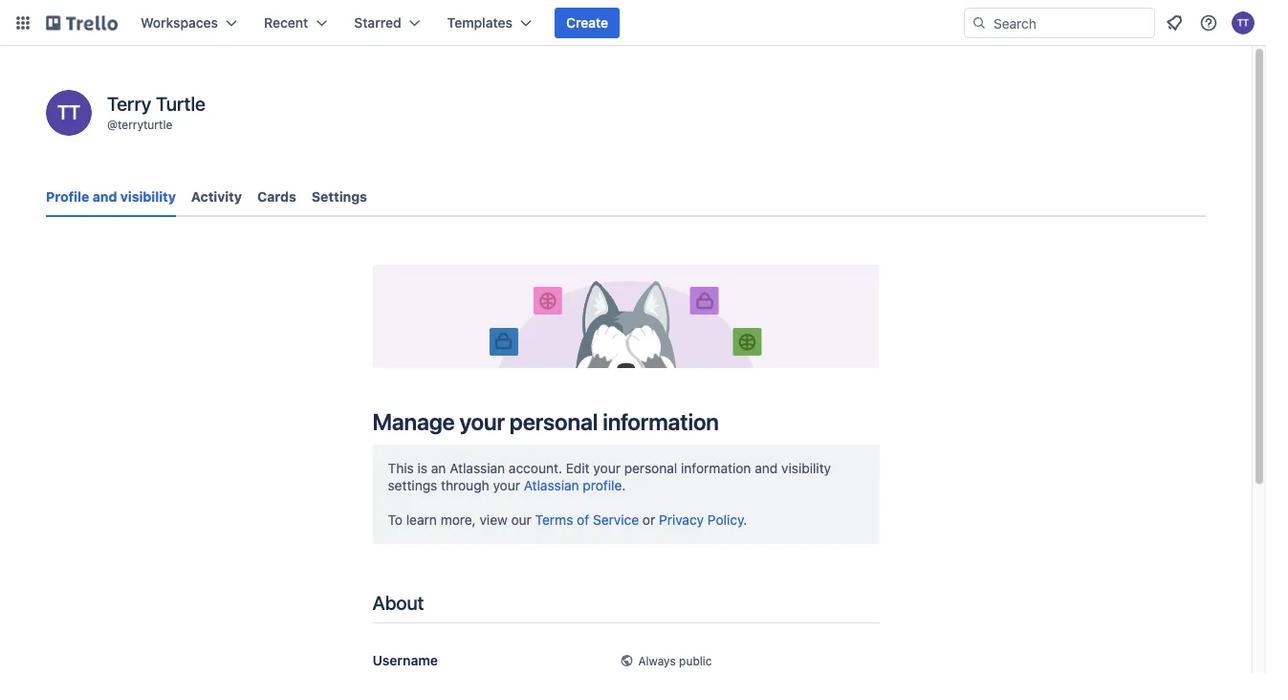 Task type: vqa. For each thing, say whether or not it's contained in the screenshot.
Work
no



Task type: locate. For each thing, give the bounding box(es) containing it.
settings
[[388, 478, 437, 493]]

1 vertical spatial .
[[744, 512, 747, 528]]

of
[[577, 512, 589, 528]]

1 vertical spatial personal
[[624, 460, 677, 476]]

visibility inside 'link'
[[120, 189, 176, 205]]

starred button
[[343, 8, 432, 38]]

1 horizontal spatial visibility
[[781, 460, 831, 476]]

0 vertical spatial and
[[92, 189, 117, 205]]

@
[[107, 118, 118, 131]]

0 horizontal spatial atlassian
[[450, 460, 505, 476]]

information inside this is an atlassian account. edit your personal information and visibility settings through your
[[681, 460, 751, 476]]

workspaces button
[[129, 8, 249, 38]]

visibility
[[120, 189, 176, 205], [781, 460, 831, 476]]

1 horizontal spatial personal
[[624, 460, 677, 476]]

is
[[418, 460, 428, 476]]

learn
[[406, 512, 437, 528]]

manage
[[373, 408, 455, 435]]

atlassian down account.
[[524, 478, 579, 493]]

. up service
[[622, 478, 626, 493]]

0 horizontal spatial personal
[[510, 408, 598, 435]]

your up profile
[[593, 460, 621, 476]]

terry turtle (terryturtle) image right open information menu image
[[1232, 11, 1255, 34]]

your up through
[[460, 408, 505, 435]]

profile and visibility link
[[46, 180, 176, 217]]

personal up or
[[624, 460, 677, 476]]

0 vertical spatial atlassian
[[450, 460, 505, 476]]

your down account.
[[493, 478, 520, 493]]

settings
[[312, 189, 367, 205]]

0 horizontal spatial visibility
[[120, 189, 176, 205]]

service
[[593, 512, 639, 528]]

0 vertical spatial terry turtle (terryturtle) image
[[1232, 11, 1255, 34]]

always
[[638, 654, 676, 667]]

0 vertical spatial .
[[622, 478, 626, 493]]

information up this is an atlassian account. edit your personal information and visibility settings through your
[[603, 408, 719, 435]]

information
[[603, 408, 719, 435], [681, 460, 751, 476]]

more,
[[441, 512, 476, 528]]

terry turtle (terryturtle) image inside primary element
[[1232, 11, 1255, 34]]

policy
[[708, 512, 744, 528]]

templates button
[[436, 8, 543, 38]]

atlassian profile link
[[524, 478, 622, 493]]

terms of service or privacy policy .
[[535, 512, 747, 528]]

personal up account.
[[510, 408, 598, 435]]

information up policy
[[681, 460, 751, 476]]

1 horizontal spatial terry turtle (terryturtle) image
[[1232, 11, 1255, 34]]

0 notifications image
[[1163, 11, 1186, 34]]

about
[[373, 591, 424, 613]]

terry turtle @ terryturtle
[[107, 92, 206, 131]]

personal inside this is an atlassian account. edit your personal information and visibility settings through your
[[624, 460, 677, 476]]

through
[[441, 478, 489, 493]]

1 vertical spatial and
[[755, 460, 778, 476]]

atlassian
[[450, 460, 505, 476], [524, 478, 579, 493]]

atlassian up through
[[450, 460, 505, 476]]

terms of service link
[[535, 512, 639, 528]]

0 horizontal spatial terry turtle (terryturtle) image
[[46, 90, 92, 136]]

atlassian profile
[[524, 478, 622, 493]]

this
[[388, 460, 414, 476]]

terry turtle (terryturtle) image left @
[[46, 90, 92, 136]]

0 vertical spatial visibility
[[120, 189, 176, 205]]

.
[[622, 478, 626, 493], [744, 512, 747, 528]]

terry turtle (terryturtle) image
[[1232, 11, 1255, 34], [46, 90, 92, 136]]

our
[[511, 512, 532, 528]]

terryturtle
[[118, 118, 172, 131]]

turtle
[[156, 92, 206, 114]]

1 horizontal spatial atlassian
[[524, 478, 579, 493]]

1 horizontal spatial and
[[755, 460, 778, 476]]

0 horizontal spatial .
[[622, 478, 626, 493]]

settings link
[[312, 180, 367, 214]]

1 vertical spatial terry turtle (terryturtle) image
[[46, 90, 92, 136]]

primary element
[[0, 0, 1266, 46]]

. right privacy
[[744, 512, 747, 528]]

1 vertical spatial visibility
[[781, 460, 831, 476]]

templates
[[447, 15, 513, 31]]

personal
[[510, 408, 598, 435], [624, 460, 677, 476]]

activity
[[191, 189, 242, 205]]

0 horizontal spatial and
[[92, 189, 117, 205]]

your
[[460, 408, 505, 435], [593, 460, 621, 476], [493, 478, 520, 493]]

and
[[92, 189, 117, 205], [755, 460, 778, 476]]

1 vertical spatial information
[[681, 460, 751, 476]]

profile and visibility
[[46, 189, 176, 205]]

profile
[[583, 478, 622, 493]]



Task type: describe. For each thing, give the bounding box(es) containing it.
0 vertical spatial your
[[460, 408, 505, 435]]

starred
[[354, 15, 401, 31]]

terry
[[107, 92, 151, 114]]

recent
[[264, 15, 308, 31]]

. inside . to learn more, view our
[[622, 478, 626, 493]]

edit
[[566, 460, 590, 476]]

username
[[373, 653, 438, 668]]

search image
[[972, 15, 987, 31]]

view
[[480, 512, 508, 528]]

account.
[[509, 460, 562, 476]]

and inside this is an atlassian account. edit your personal information and visibility settings through your
[[755, 460, 778, 476]]

privacy policy link
[[659, 512, 744, 528]]

workspaces
[[141, 15, 218, 31]]

this is an atlassian account. edit your personal information and visibility settings through your
[[388, 460, 831, 493]]

activity link
[[191, 180, 242, 214]]

atlassian inside this is an atlassian account. edit your personal information and visibility settings through your
[[450, 460, 505, 476]]

terms
[[535, 512, 573, 528]]

to
[[388, 512, 403, 528]]

an
[[431, 460, 446, 476]]

0 vertical spatial information
[[603, 408, 719, 435]]

. to learn more, view our
[[388, 478, 626, 528]]

1 vertical spatial atlassian
[[524, 478, 579, 493]]

back to home image
[[46, 8, 118, 38]]

1 vertical spatial your
[[593, 460, 621, 476]]

open information menu image
[[1199, 13, 1219, 33]]

always public
[[638, 654, 712, 667]]

create
[[566, 15, 608, 31]]

public
[[679, 654, 712, 667]]

or
[[643, 512, 655, 528]]

privacy
[[659, 512, 704, 528]]

and inside 'link'
[[92, 189, 117, 205]]

2 vertical spatial your
[[493, 478, 520, 493]]

Search field
[[987, 9, 1154, 37]]

cards
[[257, 189, 296, 205]]

manage your personal information
[[373, 408, 719, 435]]

visibility inside this is an atlassian account. edit your personal information and visibility settings through your
[[781, 460, 831, 476]]

cards link
[[257, 180, 296, 214]]

0 vertical spatial personal
[[510, 408, 598, 435]]

profile
[[46, 189, 89, 205]]

1 horizontal spatial .
[[744, 512, 747, 528]]

recent button
[[253, 8, 339, 38]]

create button
[[555, 8, 620, 38]]



